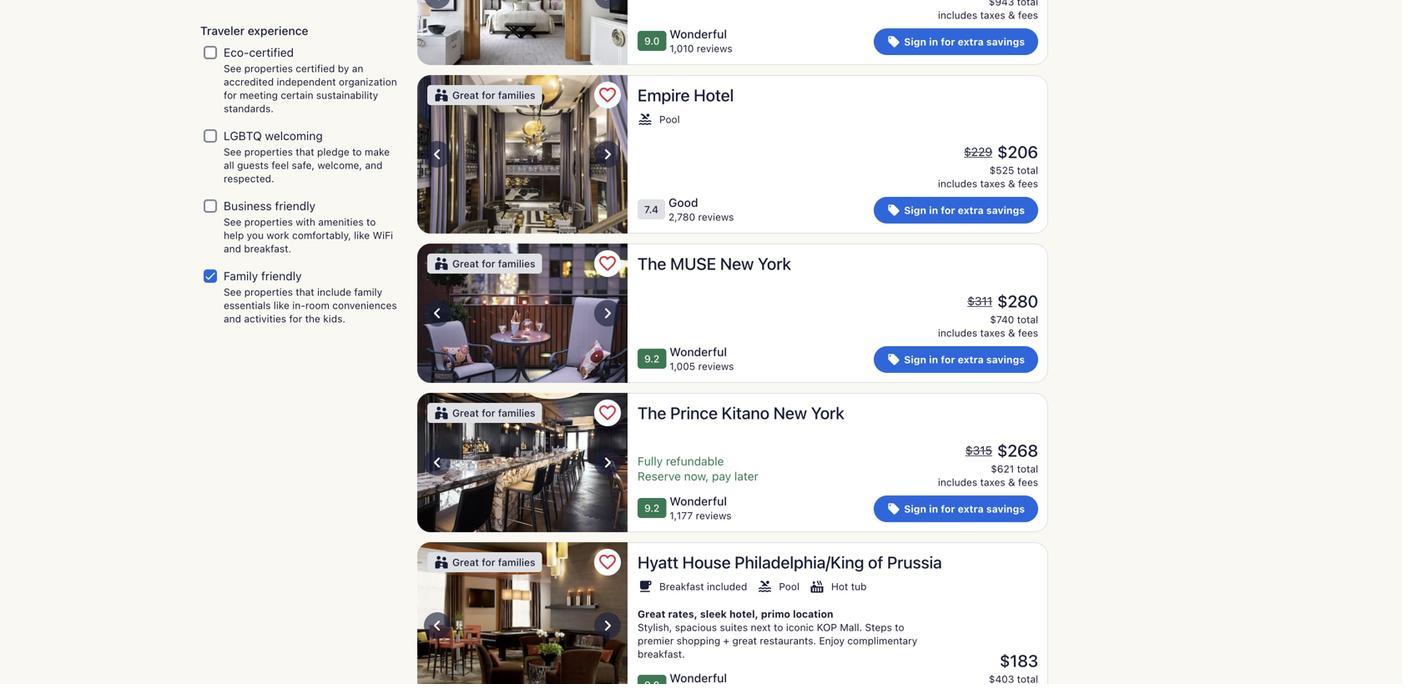 Task type: locate. For each thing, give the bounding box(es) containing it.
refundable
[[666, 455, 724, 468]]

sign in for extra savings down $315 $268 $621 total includes taxes & fees
[[904, 503, 1025, 515]]

show next image for the muse new york image
[[598, 304, 618, 324]]

show previous image for lotte new york palace image
[[427, 0, 448, 5]]

leading image for $206
[[888, 204, 901, 217]]

2 sign in for extra savings link from the top
[[874, 197, 1039, 224]]

wonderful inside 'wonderful 1,005 reviews'
[[670, 345, 727, 359]]

see up the all
[[224, 146, 242, 158]]

premier
[[638, 635, 674, 647]]

new right the kitano
[[774, 403, 807, 423]]

good
[[669, 196, 698, 210]]

taxes inside $311 $280 $740 total includes taxes & fees
[[981, 327, 1006, 339]]

4 extra from the top
[[958, 503, 984, 515]]

properties up feel
[[244, 146, 293, 158]]

7.4
[[645, 204, 659, 215]]

that for friendly
[[296, 287, 314, 298]]

for inside eco-certified see properties certified by an accredited independent organization for meeting certain sustainability standards.
[[224, 89, 237, 101]]

1 vertical spatial and
[[224, 243, 241, 255]]

small image
[[434, 88, 449, 103], [434, 256, 449, 271], [434, 406, 449, 421]]

reviews right 1,177
[[696, 510, 732, 522]]

2 savings from the top
[[987, 205, 1025, 216]]

to
[[352, 146, 362, 158], [367, 216, 376, 228], [774, 622, 784, 634], [895, 622, 905, 634]]

2 total from the top
[[1017, 314, 1039, 326]]

small image for the muse new york
[[434, 256, 449, 271]]

3 small image from the top
[[434, 406, 449, 421]]

enjoy
[[819, 635, 845, 647]]

hotel,
[[730, 609, 759, 620]]

1 vertical spatial new
[[774, 403, 807, 423]]

breakfast. inside great rates, sleek hotel, primo location stylish, spacious suites next to iconic kop mall. steps to premier shopping + great restaurants. enjoy complimentary breakfast.
[[638, 649, 685, 660]]

1 room image from the top
[[417, 0, 628, 65]]

1 total from the top
[[1017, 164, 1039, 176]]

0 vertical spatial that
[[296, 146, 314, 158]]

friendly inside family friendly see properties that include family essentials like in-room conveniences and activities for the kids.
[[261, 269, 302, 283]]

1 vertical spatial total
[[1017, 314, 1039, 326]]

$315 $268 $621 total includes taxes & fees
[[938, 441, 1039, 488]]

the
[[305, 313, 320, 325]]

3 fees from the top
[[1019, 327, 1039, 339]]

certified down 'experience'
[[249, 46, 294, 59]]

savings for $268
[[987, 503, 1025, 515]]

in
[[929, 36, 939, 48], [929, 205, 939, 216], [929, 354, 939, 366], [929, 503, 939, 515]]

includes for $280
[[938, 327, 978, 339]]

2 great for families from the top
[[453, 258, 536, 270]]

properties
[[244, 63, 293, 74], [244, 146, 293, 158], [244, 216, 293, 228], [244, 287, 293, 298]]

leading image for $268
[[888, 503, 901, 516]]

see inside "business friendly see properties with amenities to help you work comfortably, like wifi and breakfast."
[[224, 216, 242, 228]]

sign
[[904, 36, 927, 48], [904, 205, 927, 216], [904, 354, 927, 366], [904, 503, 927, 515]]

1 vertical spatial wonderful
[[670, 345, 727, 359]]

see for eco-certified
[[224, 63, 242, 74]]

wonderful for wonderful 1,010 reviews
[[670, 27, 727, 41]]

show previous image for the prince kitano new york image
[[427, 453, 448, 473]]

that up safe,
[[296, 146, 314, 158]]

properties inside family friendly see properties that include family essentials like in-room conveniences and activities for the kids.
[[244, 287, 293, 298]]

0 vertical spatial breakfast.
[[244, 243, 291, 255]]

includes inside $229 $206 $525 total includes taxes & fees
[[938, 178, 978, 190]]

the
[[638, 254, 667, 273], [638, 403, 667, 423]]

small image up show previous image for empire hotel
[[434, 88, 449, 103]]

4 savings from the top
[[987, 503, 1025, 515]]

0 vertical spatial and
[[365, 160, 383, 171]]

wonderful up 1,177
[[670, 495, 727, 508]]

0 horizontal spatial pool
[[660, 114, 680, 125]]

reviews inside wonderful 1,010 reviews
[[697, 43, 733, 54]]

0 vertical spatial wonderful
[[670, 27, 727, 41]]

and inside lgbtq welcoming see properties that pledge to make all guests feel safe, welcome, and respected.
[[365, 160, 383, 171]]

3 sign from the top
[[904, 354, 927, 366]]

great for families for $268
[[453, 407, 536, 419]]

total down the $268 at bottom
[[1017, 463, 1039, 475]]

friendly up with
[[275, 199, 316, 213]]

extra
[[958, 36, 984, 48], [958, 205, 984, 216], [958, 354, 984, 366], [958, 503, 984, 515]]

total
[[1017, 164, 1039, 176], [1017, 314, 1039, 326], [1017, 463, 1039, 475]]

families
[[498, 89, 536, 101], [498, 258, 536, 270], [498, 407, 536, 419], [498, 557, 536, 569]]

2 vertical spatial total
[[1017, 463, 1039, 475]]

4 & from the top
[[1009, 477, 1016, 488]]

4 properties from the top
[[244, 287, 293, 298]]

3 extra from the top
[[958, 354, 984, 366]]

sign in for extra savings link for $280
[[874, 347, 1039, 373]]

reviews inside the wonderful 1,177 reviews
[[696, 510, 732, 522]]

1 savings from the top
[[987, 36, 1025, 48]]

family
[[224, 269, 258, 283]]

small image up show previous image for the muse new york
[[434, 256, 449, 271]]

9.2
[[645, 353, 660, 365], [645, 503, 660, 514]]

3 properties from the top
[[244, 216, 293, 228]]

wonderful inside wonderful 1,010 reviews
[[670, 27, 727, 41]]

1 includes from the top
[[938, 9, 978, 21]]

wonderful up 1,005
[[670, 345, 727, 359]]

in down includes taxes & fees
[[929, 36, 939, 48]]

see down family
[[224, 287, 242, 298]]

1 horizontal spatial breakfast.
[[638, 649, 685, 660]]

& for $206
[[1009, 178, 1016, 190]]

2 sign in for extra savings from the top
[[904, 205, 1025, 216]]

that inside lgbtq welcoming see properties that pledge to make all guests feel safe, welcome, and respected.
[[296, 146, 314, 158]]

breakfast. down "premier" at bottom left
[[638, 649, 685, 660]]

2 taxes from the top
[[981, 178, 1006, 190]]

$229 $206 $525 total includes taxes & fees
[[938, 142, 1039, 190]]

included
[[707, 581, 748, 593]]

see inside family friendly see properties that include family essentials like in-room conveniences and activities for the kids.
[[224, 287, 242, 298]]

savings down includes taxes & fees
[[987, 36, 1025, 48]]

rates,
[[668, 609, 698, 620]]

savings
[[987, 36, 1025, 48], [987, 205, 1025, 216], [987, 354, 1025, 366], [987, 503, 1025, 515]]

properties up work
[[244, 216, 293, 228]]

to down primo
[[774, 622, 784, 634]]

1 horizontal spatial york
[[811, 403, 845, 423]]

2 vertical spatial small image
[[434, 406, 449, 421]]

properties inside "business friendly see properties with amenities to help you work comfortably, like wifi and breakfast."
[[244, 216, 293, 228]]

empire
[[638, 85, 690, 105]]

reviews
[[697, 43, 733, 54], [698, 211, 734, 223], [698, 361, 734, 372], [696, 510, 732, 522]]

lgbtq
[[224, 129, 262, 143]]

1 taxes from the top
[[981, 9, 1006, 21]]

3 taxes from the top
[[981, 327, 1006, 339]]

1 vertical spatial leading image
[[888, 204, 901, 217]]

business friendly see properties with amenities to help you work comfortably, like wifi and breakfast.
[[224, 199, 393, 255]]

extra down includes taxes & fees
[[958, 36, 984, 48]]

0 vertical spatial small image
[[434, 88, 449, 103]]

& for $268
[[1009, 477, 1016, 488]]

savings down $740
[[987, 354, 1025, 366]]

2 in from the top
[[929, 205, 939, 216]]

taxes for $268
[[981, 477, 1006, 488]]

0 horizontal spatial breakfast.
[[244, 243, 291, 255]]

breakfast. down work
[[244, 243, 291, 255]]

& inside $311 $280 $740 total includes taxes & fees
[[1009, 327, 1016, 339]]

1 horizontal spatial new
[[774, 403, 807, 423]]

leading image
[[888, 35, 901, 48], [888, 204, 901, 217], [888, 503, 901, 516]]

room image
[[417, 0, 628, 65], [417, 543, 628, 685]]

like left wifi at the top
[[354, 230, 370, 241]]

tub
[[851, 581, 867, 593]]

like inside family friendly see properties that include family essentials like in-room conveniences and activities for the kids.
[[274, 300, 290, 312]]

small image for breakfast
[[638, 579, 653, 594]]

make
[[365, 146, 390, 158]]

in up prussia
[[929, 503, 939, 515]]

3 total from the top
[[1017, 463, 1039, 475]]

includes inside $311 $280 $740 total includes taxes & fees
[[938, 327, 978, 339]]

show previous image for hyatt house philadelphia/king of prussia image
[[427, 616, 448, 636]]

small image up show previous image for the prince kitano new york
[[434, 406, 449, 421]]

2 extra from the top
[[958, 205, 984, 216]]

later
[[735, 470, 759, 483]]

3 leading image from the top
[[888, 503, 901, 516]]

sign in for extra savings for $280
[[904, 354, 1025, 366]]

to left "make"
[[352, 146, 362, 158]]

1 vertical spatial like
[[274, 300, 290, 312]]

0 vertical spatial total
[[1017, 164, 1039, 176]]

2 sign from the top
[[904, 205, 927, 216]]

properties up essentials
[[244, 287, 293, 298]]

sign in for extra savings down $229 $206 $525 total includes taxes & fees
[[904, 205, 1025, 216]]

& for $280
[[1009, 327, 1016, 339]]

$525
[[990, 164, 1015, 176]]

1 the from the top
[[638, 254, 667, 273]]

savings down $525
[[987, 205, 1025, 216]]

and down help
[[224, 243, 241, 255]]

1 vertical spatial the
[[638, 403, 667, 423]]

and down "make"
[[365, 160, 383, 171]]

1 horizontal spatial pool
[[779, 581, 800, 593]]

like
[[354, 230, 370, 241], [274, 300, 290, 312]]

see
[[224, 63, 242, 74], [224, 146, 242, 158], [224, 216, 242, 228], [224, 287, 242, 298]]

reviews right 2,780
[[698, 211, 734, 223]]

1 vertical spatial friendly
[[261, 269, 302, 283]]

1 see from the top
[[224, 63, 242, 74]]

in for $280
[[929, 354, 939, 366]]

total inside $229 $206 $525 total includes taxes & fees
[[1017, 164, 1039, 176]]

restaurants.
[[760, 635, 817, 647]]

like left in- on the top left of page
[[274, 300, 290, 312]]

friendly for family friendly
[[261, 269, 302, 283]]

that for welcoming
[[296, 146, 314, 158]]

wonderful up 1,010
[[670, 27, 727, 41]]

1 & from the top
[[1009, 9, 1016, 21]]

savings down $621
[[987, 503, 1025, 515]]

0 vertical spatial 9.2
[[645, 353, 660, 365]]

pool down hyatt house philadelphia/king of prussia
[[779, 581, 800, 593]]

lobby image
[[417, 75, 628, 234]]

fees inside $229 $206 $525 total includes taxes & fees
[[1019, 178, 1039, 190]]

taxes inside $315 $268 $621 total includes taxes & fees
[[981, 477, 1006, 488]]

room image for 'show previous image for hyatt house philadelphia/king of prussia'
[[417, 543, 628, 685]]

0 vertical spatial york
[[758, 254, 792, 273]]

savings for $206
[[987, 205, 1025, 216]]

you
[[247, 230, 264, 241]]

help
[[224, 230, 244, 241]]

2 wonderful from the top
[[670, 345, 727, 359]]

3 wonderful from the top
[[670, 495, 727, 508]]

and inside "business friendly see properties with amenities to help you work comfortably, like wifi and breakfast."
[[224, 243, 241, 255]]

$740
[[990, 314, 1015, 326]]

reviews for wonderful 1,177 reviews
[[696, 510, 732, 522]]

certified
[[249, 46, 294, 59], [296, 63, 335, 74]]

&
[[1009, 9, 1016, 21], [1009, 178, 1016, 190], [1009, 327, 1016, 339], [1009, 477, 1016, 488]]

fees
[[1019, 9, 1039, 21], [1019, 178, 1039, 190], [1019, 327, 1039, 339], [1019, 477, 1039, 488]]

great for families
[[453, 89, 536, 101], [453, 258, 536, 270], [453, 407, 536, 419], [453, 557, 536, 569]]

reviews inside the good 2,780 reviews
[[698, 211, 734, 223]]

3 families from the top
[[498, 407, 536, 419]]

taxes inside $229 $206 $525 total includes taxes & fees
[[981, 178, 1006, 190]]

york right 'muse'
[[758, 254, 792, 273]]

total inside $315 $268 $621 total includes taxes & fees
[[1017, 463, 1039, 475]]

for inside family friendly see properties that include family essentials like in-room conveniences and activities for the kids.
[[289, 313, 302, 325]]

total inside $311 $280 $740 total includes taxes & fees
[[1017, 314, 1039, 326]]

fees inside $311 $280 $740 total includes taxes & fees
[[1019, 327, 1039, 339]]

3 sign in for extra savings from the top
[[904, 354, 1025, 366]]

show previous image for empire hotel image
[[427, 144, 448, 164]]

in right leading image
[[929, 354, 939, 366]]

to right steps
[[895, 622, 905, 634]]

sign in for extra savings link down $315 $268 $621 total includes taxes & fees
[[874, 496, 1039, 523]]

3 includes from the top
[[938, 327, 978, 339]]

pool down the empire
[[660, 114, 680, 125]]

in for $206
[[929, 205, 939, 216]]

small image down hyatt
[[638, 579, 653, 594]]

extra down $311 $280 $740 total includes taxes & fees
[[958, 354, 984, 366]]

friendly inside "business friendly see properties with amenities to help you work comfortably, like wifi and breakfast."
[[275, 199, 316, 213]]

4 in from the top
[[929, 503, 939, 515]]

0 horizontal spatial new
[[720, 254, 754, 273]]

great rates, sleek hotel, primo location stylish, spacious suites next to iconic kop mall. steps to premier shopping + great restaurants. enjoy complimentary breakfast.
[[638, 609, 918, 660]]

4 taxes from the top
[[981, 477, 1006, 488]]

2 that from the top
[[296, 287, 314, 298]]

$229 button
[[963, 144, 995, 159]]

reviews inside 'wonderful 1,005 reviews'
[[698, 361, 734, 372]]

4 see from the top
[[224, 287, 242, 298]]

and inside family friendly see properties that include family essentials like in-room conveniences and activities for the kids.
[[224, 313, 241, 325]]

4 fees from the top
[[1019, 477, 1039, 488]]

0 vertical spatial leading image
[[888, 35, 901, 48]]

breakfast included
[[660, 581, 748, 593]]

to up wifi at the top
[[367, 216, 376, 228]]

includes for $206
[[938, 178, 978, 190]]

and
[[365, 160, 383, 171], [224, 243, 241, 255], [224, 313, 241, 325]]

1 that from the top
[[296, 146, 314, 158]]

2 fees from the top
[[1019, 178, 1039, 190]]

0 vertical spatial friendly
[[275, 199, 316, 213]]

total for $268
[[1017, 463, 1039, 475]]

1 sign in for extra savings from the top
[[904, 36, 1025, 48]]

fees inside $315 $268 $621 total includes taxes & fees
[[1019, 477, 1039, 488]]

total down the $206 in the right top of the page
[[1017, 164, 1039, 176]]

4 sign in for extra savings from the top
[[904, 503, 1025, 515]]

next
[[751, 622, 771, 634]]

includes inside $315 $268 $621 total includes taxes & fees
[[938, 477, 978, 488]]

friendly up in- on the top left of page
[[261, 269, 302, 283]]

2 the from the top
[[638, 403, 667, 423]]

4 sign in for extra savings link from the top
[[874, 496, 1039, 523]]

properties for family
[[244, 287, 293, 298]]

lgbtq welcoming see properties that pledge to make all guests feel safe, welcome, and respected.
[[224, 129, 390, 185]]

2 families from the top
[[498, 258, 536, 270]]

york right the kitano
[[811, 403, 845, 423]]

feel
[[272, 160, 289, 171]]

the for the muse new york
[[638, 254, 667, 273]]

$621
[[991, 463, 1015, 475]]

1 small image from the top
[[434, 88, 449, 103]]

see inside eco-certified see properties certified by an accredited independent organization for meeting certain sustainability standards.
[[224, 63, 242, 74]]

see inside lgbtq welcoming see properties that pledge to make all guests feel safe, welcome, and respected.
[[224, 146, 242, 158]]

1 9.2 from the top
[[645, 353, 660, 365]]

the left 'muse'
[[638, 254, 667, 273]]

show next image for hyatt house philadelphia/king of prussia image
[[598, 616, 618, 636]]

certified up independent
[[296, 63, 335, 74]]

room image for show previous image for lotte new york palace
[[417, 0, 628, 65]]

extra down $315 $268 $621 total includes taxes & fees
[[958, 503, 984, 515]]

small image left "hot"
[[810, 579, 825, 594]]

extra down $229 $206 $525 total includes taxes & fees
[[958, 205, 984, 216]]

wonderful inside the wonderful 1,177 reviews
[[670, 495, 727, 508]]

2 see from the top
[[224, 146, 242, 158]]

1 wonderful from the top
[[670, 27, 727, 41]]

0 vertical spatial room image
[[417, 0, 628, 65]]

shopping
[[677, 635, 721, 647]]

4 sign from the top
[[904, 503, 927, 515]]

wonderful 1,010 reviews
[[670, 27, 733, 54]]

see down eco- on the top of page
[[224, 63, 242, 74]]

sign in for extra savings
[[904, 36, 1025, 48], [904, 205, 1025, 216], [904, 354, 1025, 366], [904, 503, 1025, 515]]

kids.
[[323, 313, 346, 325]]

breakfast. inside "business friendly see properties with amenities to help you work comfortably, like wifi and breakfast."
[[244, 243, 291, 255]]

2 vertical spatial leading image
[[888, 503, 901, 516]]

properties up accredited
[[244, 63, 293, 74]]

that inside family friendly see properties that include family essentials like in-room conveniences and activities for the kids.
[[296, 287, 314, 298]]

3 sign in for extra savings link from the top
[[874, 347, 1039, 373]]

1 vertical spatial breakfast.
[[638, 649, 685, 660]]

3 savings from the top
[[987, 354, 1025, 366]]

2 & from the top
[[1009, 178, 1016, 190]]

traveler experience
[[200, 24, 308, 38]]

1 horizontal spatial certified
[[296, 63, 335, 74]]

2 properties from the top
[[244, 146, 293, 158]]

reviews right 1,005
[[698, 361, 734, 372]]

1 vertical spatial small image
[[434, 256, 449, 271]]

the for the prince kitano new york
[[638, 403, 667, 423]]

2 vertical spatial and
[[224, 313, 241, 325]]

2 vertical spatial wonderful
[[670, 495, 727, 508]]

2 leading image from the top
[[888, 204, 901, 217]]

fees for $206
[[1019, 178, 1039, 190]]

total down $280
[[1017, 314, 1039, 326]]

sign in for extra savings link down $229 $206 $525 total includes taxes & fees
[[874, 197, 1039, 224]]

0 horizontal spatial certified
[[249, 46, 294, 59]]

taxes
[[981, 9, 1006, 21], [981, 178, 1006, 190], [981, 327, 1006, 339], [981, 477, 1006, 488]]

1 vertical spatial certified
[[296, 63, 335, 74]]

taxes for $206
[[981, 178, 1006, 190]]

9.2 left 1,177
[[645, 503, 660, 514]]

properties inside eco-certified see properties certified by an accredited independent organization for meeting certain sustainability standards.
[[244, 63, 293, 74]]

taxes for $280
[[981, 327, 1006, 339]]

pool
[[660, 114, 680, 125], [779, 581, 800, 593]]

small image up 'show previous image for hyatt house philadelphia/king of prussia'
[[434, 555, 449, 570]]

sign in for extra savings link down includes taxes & fees
[[874, 28, 1039, 55]]

sign in for extra savings for $268
[[904, 503, 1025, 515]]

properties inside lgbtq welcoming see properties that pledge to make all guests feel safe, welcome, and respected.
[[244, 146, 293, 158]]

small image
[[638, 112, 653, 127], [434, 555, 449, 570], [638, 579, 653, 594], [758, 579, 773, 594], [810, 579, 825, 594]]

1 properties from the top
[[244, 63, 293, 74]]

0 vertical spatial new
[[720, 254, 754, 273]]

good 2,780 reviews
[[669, 196, 734, 223]]

conveniences
[[333, 300, 397, 312]]

families for $280
[[498, 258, 536, 270]]

3 great for families from the top
[[453, 407, 536, 419]]

sign in for extra savings link down $311 $280 $740 total includes taxes & fees
[[874, 347, 1039, 373]]

the prince kitano new york
[[638, 403, 845, 423]]

sign in for extra savings down includes taxes & fees
[[904, 36, 1025, 48]]

3 in from the top
[[929, 354, 939, 366]]

9.2 left 1,005
[[645, 353, 660, 365]]

welcome,
[[318, 160, 362, 171]]

sign for $206
[[904, 205, 927, 216]]

and down essentials
[[224, 313, 241, 325]]

$311 $280 $740 total includes taxes & fees
[[938, 291, 1039, 339]]

accredited
[[224, 76, 274, 88]]

1 vertical spatial 9.2
[[645, 503, 660, 514]]

1 vertical spatial room image
[[417, 543, 628, 685]]

reviews for good 2,780 reviews
[[698, 211, 734, 223]]

wonderful for wonderful 1,005 reviews
[[670, 345, 727, 359]]

includes for $268
[[938, 477, 978, 488]]

& inside $315 $268 $621 total includes taxes & fees
[[1009, 477, 1016, 488]]

friendly
[[275, 199, 316, 213], [261, 269, 302, 283]]

sign in for extra savings link for $268
[[874, 496, 1039, 523]]

& inside $229 $206 $525 total includes taxes & fees
[[1009, 178, 1016, 190]]

show previous image for the muse new york image
[[427, 304, 448, 324]]

1 horizontal spatial like
[[354, 230, 370, 241]]

hyatt house philadelphia/king of prussia
[[638, 553, 942, 572]]

3 & from the top
[[1009, 327, 1016, 339]]

sign in for extra savings link
[[874, 28, 1039, 55], [874, 197, 1039, 224], [874, 347, 1039, 373], [874, 496, 1039, 523]]

0 vertical spatial like
[[354, 230, 370, 241]]

to inside "business friendly see properties with amenities to help you work comfortably, like wifi and breakfast."
[[367, 216, 376, 228]]

that up in- on the top left of page
[[296, 287, 314, 298]]

kitano
[[722, 403, 770, 423]]

new right 'muse'
[[720, 254, 754, 273]]

1 families from the top
[[498, 89, 536, 101]]

4 includes from the top
[[938, 477, 978, 488]]

the left prince
[[638, 403, 667, 423]]

2 includes from the top
[[938, 178, 978, 190]]

1 great for families from the top
[[453, 89, 536, 101]]

breakfast.
[[244, 243, 291, 255], [638, 649, 685, 660]]

1 vertical spatial that
[[296, 287, 314, 298]]

reviews right 1,010
[[697, 43, 733, 54]]

independent
[[277, 76, 336, 88]]

in down $229 $206 $525 total includes taxes & fees
[[929, 205, 939, 216]]

2 small image from the top
[[434, 256, 449, 271]]

see up help
[[224, 216, 242, 228]]

2 room image from the top
[[417, 543, 628, 685]]

sign in for extra savings down $311 $280 $740 total includes taxes & fees
[[904, 354, 1025, 366]]

2 9.2 from the top
[[645, 503, 660, 514]]

sign for $268
[[904, 503, 927, 515]]

0 vertical spatial the
[[638, 254, 667, 273]]

0 horizontal spatial like
[[274, 300, 290, 312]]

show next image for the prince kitano new york image
[[598, 453, 618, 473]]

3 see from the top
[[224, 216, 242, 228]]



Task type: vqa. For each thing, say whether or not it's contained in the screenshot.
'New'
yes



Task type: describe. For each thing, give the bounding box(es) containing it.
eco-
[[224, 46, 249, 59]]

great for families for $206
[[453, 89, 536, 101]]

include
[[317, 287, 351, 298]]

eco-certified see properties certified by an accredited independent organization for meeting certain sustainability standards.
[[224, 46, 397, 115]]

extra for $268
[[958, 503, 984, 515]]

hot
[[832, 581, 849, 593]]

sign in for extra savings for $206
[[904, 205, 1025, 216]]

2,780
[[669, 211, 696, 223]]

essentials
[[224, 300, 271, 312]]

bar (on property) image
[[417, 393, 628, 533]]

wonderful 1,005 reviews
[[670, 345, 734, 372]]

properties for eco-
[[244, 63, 293, 74]]

1 fees from the top
[[1019, 9, 1039, 21]]

mall.
[[840, 622, 863, 634]]

complimentary
[[848, 635, 918, 647]]

extra for $206
[[958, 205, 984, 216]]

hot tub
[[832, 581, 867, 593]]

the muse new york
[[638, 254, 792, 273]]

house
[[683, 553, 731, 572]]

great for $280
[[453, 258, 479, 270]]

show next image for empire hotel image
[[598, 144, 618, 164]]

of
[[868, 553, 884, 572]]

stylish,
[[638, 622, 672, 634]]

4 families from the top
[[498, 557, 536, 569]]

+
[[723, 635, 730, 647]]

families for $206
[[498, 89, 536, 101]]

and for business friendly
[[224, 243, 241, 255]]

with
[[296, 216, 316, 228]]

properties for business
[[244, 216, 293, 228]]

$311 button
[[966, 294, 995, 309]]

breakfast
[[660, 581, 704, 593]]

by
[[338, 63, 349, 74]]

prince
[[671, 403, 718, 423]]

1 leading image from the top
[[888, 35, 901, 48]]

small image for great
[[434, 555, 449, 570]]

wonderful 1,177 reviews
[[670, 495, 732, 522]]

9.2 for wonderful 1,177 reviews
[[645, 503, 660, 514]]

business
[[224, 199, 272, 213]]

leading image
[[888, 353, 901, 367]]

fees for $280
[[1019, 327, 1039, 339]]

0 vertical spatial pool
[[660, 114, 680, 125]]

all
[[224, 160, 234, 171]]

see for lgbtq welcoming
[[224, 146, 242, 158]]

total for $280
[[1017, 314, 1039, 326]]

prussia
[[888, 553, 942, 572]]

fully refundable reserve now, pay later
[[638, 455, 759, 483]]

kop
[[817, 622, 837, 634]]

spacious
[[675, 622, 717, 634]]

savings for $280
[[987, 354, 1025, 366]]

extra for $280
[[958, 354, 984, 366]]

1,177
[[670, 510, 693, 522]]

great inside great rates, sleek hotel, primo location stylish, spacious suites next to iconic kop mall. steps to premier shopping + great restaurants. enjoy complimentary breakfast.
[[638, 609, 666, 620]]

$183
[[1000, 651, 1039, 671]]

room
[[305, 300, 330, 312]]

hyatt
[[638, 553, 679, 572]]

1 sign from the top
[[904, 36, 927, 48]]

amenities
[[318, 216, 364, 228]]

0 vertical spatial certified
[[249, 46, 294, 59]]

sustainability
[[316, 89, 378, 101]]

sign in for extra savings link for $206
[[874, 197, 1039, 224]]

primo
[[761, 609, 791, 620]]

welcoming
[[265, 129, 323, 143]]

in-
[[292, 300, 305, 312]]

total for $206
[[1017, 164, 1039, 176]]

family friendly see properties that include family essentials like in-room conveniences and activities for the kids.
[[224, 269, 397, 325]]

1 vertical spatial pool
[[779, 581, 800, 593]]

pledge
[[317, 146, 350, 158]]

philadelphia/king
[[735, 553, 865, 572]]

$311
[[968, 294, 993, 308]]

experience
[[248, 24, 308, 38]]

wonderful for wonderful 1,177 reviews
[[670, 495, 727, 508]]

now,
[[684, 470, 709, 483]]

1,005
[[670, 361, 696, 372]]

great for families for $280
[[453, 258, 536, 270]]

$206
[[998, 142, 1039, 162]]

traveler
[[200, 24, 245, 38]]

respected.
[[224, 173, 274, 185]]

safe,
[[292, 160, 315, 171]]

pay
[[712, 470, 732, 483]]

fees for $268
[[1019, 477, 1039, 488]]

$315 button
[[964, 443, 994, 458]]

$229
[[964, 145, 993, 159]]

see for business friendly
[[224, 216, 242, 228]]

certain
[[281, 89, 314, 101]]

4 great for families from the top
[[453, 557, 536, 569]]

wifi
[[373, 230, 393, 241]]

activities
[[244, 313, 286, 325]]

sleek
[[700, 609, 727, 620]]

small image up primo
[[758, 579, 773, 594]]

sign for $280
[[904, 354, 927, 366]]

suites
[[720, 622, 748, 634]]

$280
[[998, 291, 1039, 311]]

reserve
[[638, 470, 681, 483]]

$268
[[998, 441, 1039, 460]]

like inside "business friendly see properties with amenities to help you work comfortably, like wifi and breakfast."
[[354, 230, 370, 241]]

friendly for business friendly
[[275, 199, 316, 213]]

see for family friendly
[[224, 287, 242, 298]]

9.0
[[645, 35, 660, 47]]

fully
[[638, 455, 663, 468]]

steps
[[865, 622, 892, 634]]

in for $268
[[929, 503, 939, 515]]

small image down the empire
[[638, 112, 653, 127]]

meeting
[[240, 89, 278, 101]]

0 horizontal spatial york
[[758, 254, 792, 273]]

1 sign in for extra savings link from the top
[[874, 28, 1039, 55]]

muse
[[671, 254, 717, 273]]

1,010
[[670, 43, 694, 54]]

family
[[354, 287, 382, 298]]

great for $268
[[453, 407, 479, 419]]

to inside lgbtq welcoming see properties that pledge to make all guests feel safe, welcome, and respected.
[[352, 146, 362, 158]]

reviews for wonderful 1,010 reviews
[[697, 43, 733, 54]]

hotel
[[694, 85, 734, 105]]

properties for lgbtq
[[244, 146, 293, 158]]

empire hotel
[[638, 85, 734, 105]]

comfortably,
[[292, 230, 351, 241]]

balcony image
[[417, 244, 628, 383]]

families for $268
[[498, 407, 536, 419]]

guests
[[237, 160, 269, 171]]

small image for hot
[[810, 579, 825, 594]]

1 vertical spatial york
[[811, 403, 845, 423]]

9.2 for wonderful 1,005 reviews
[[645, 353, 660, 365]]

1 in from the top
[[929, 36, 939, 48]]

location
[[793, 609, 834, 620]]

great for $206
[[453, 89, 479, 101]]

reviews for wonderful 1,005 reviews
[[698, 361, 734, 372]]

an
[[352, 63, 364, 74]]

and for lgbtq welcoming
[[365, 160, 383, 171]]

show next image for lotte new york palace image
[[598, 0, 618, 5]]

standards.
[[224, 103, 274, 115]]

1 extra from the top
[[958, 36, 984, 48]]

$315
[[966, 444, 993, 458]]

small image for the prince kitano new york
[[434, 406, 449, 421]]



